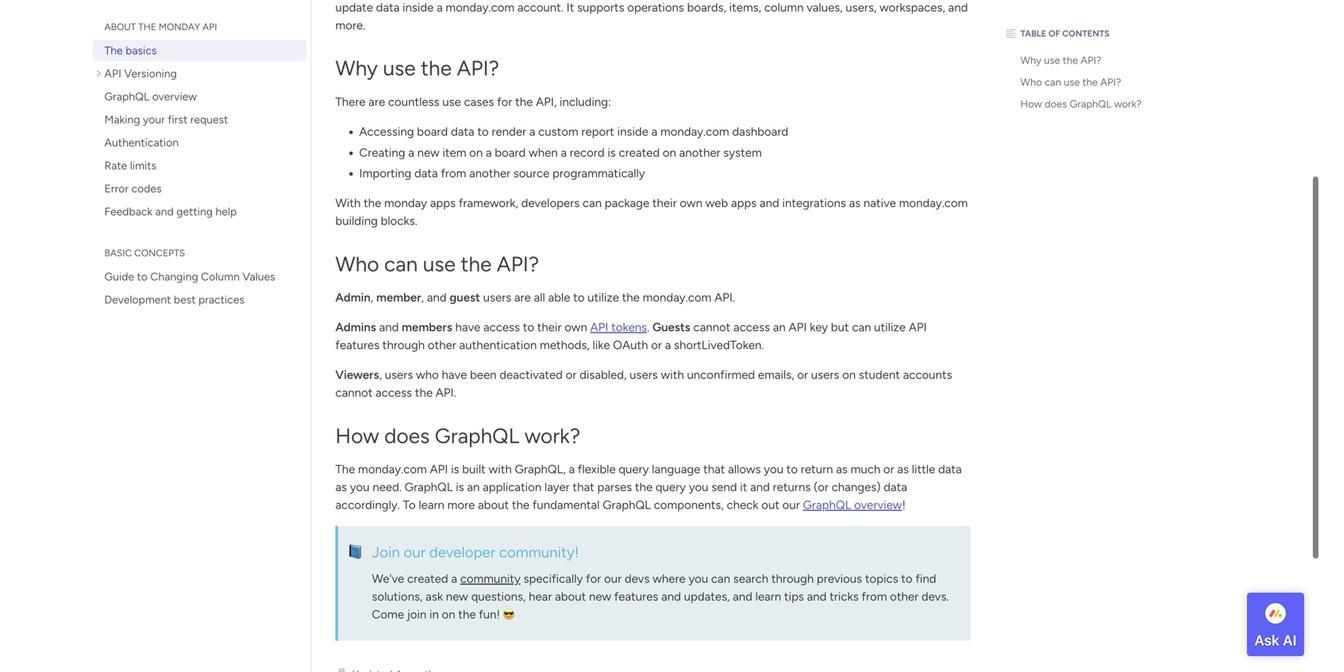 Task type: vqa. For each thing, say whether or not it's contained in the screenshot.
the right Release notes
no



Task type: describe. For each thing, give the bounding box(es) containing it.
admins
[[336, 321, 376, 335]]

api? up who can use the api? link
[[1081, 54, 1102, 67]]

and right tips on the bottom right of the page
[[807, 590, 827, 604]]

new inside the accessing board data to render a custom report inside a monday.com dashboard creating a new item on a board when a record is created on another system importing data from another source programmatically
[[417, 146, 440, 160]]

1 horizontal spatial are
[[515, 291, 531, 305]]

feedback
[[104, 205, 153, 218]]

monday for api
[[159, 21, 200, 33]]

0 vertical spatial api.
[[715, 291, 735, 305]]

application
[[483, 481, 542, 495]]

changing
[[150, 270, 198, 283]]

have for access
[[455, 321, 481, 335]]

questions,
[[471, 590, 526, 604]]

the up "countless"
[[421, 56, 452, 81]]

feedback and getting help link
[[93, 201, 307, 222]]

able
[[548, 291, 570, 305]]

when
[[529, 146, 558, 160]]

through inside specifically for our devs where you can search through previous topics to find solutions, ask new questions, hear about new features and updates, and learn tips and tricks from other devs. come join in on the fun! 😎
[[772, 572, 814, 586]]

1 horizontal spatial why
[[1021, 54, 1042, 67]]

the up tokens
[[622, 291, 640, 305]]

accessing board data to render a custom report inside a monday.com dashboard creating a new item on a board when a record is created on another system importing data from another source programmatically
[[359, 125, 789, 181]]

join our developer community!
[[372, 544, 579, 561]]

about
[[104, 21, 136, 33]]

1 horizontal spatial why use the api?
[[1021, 54, 1102, 67]]

record
[[570, 146, 605, 160]]

with the monday apps framework, developers can package their own web apps and integrations as native monday.com building blocks.
[[336, 196, 968, 228]]

who can use the api? inside who can use the api? link
[[1021, 76, 1122, 89]]

for inside specifically for our devs where you can search through previous topics to find solutions, ask new questions, hear about new features and updates, and learn tips and tricks from other devs. come join in on the fun! 😎
[[586, 572, 601, 586]]

authentication
[[459, 338, 537, 353]]

or right the emails,
[[798, 368, 808, 382]]

framework,
[[459, 196, 518, 210]]

use left cases
[[443, 95, 461, 109]]

overview for graphql overview
[[152, 90, 197, 103]]

api? down why use the api? link
[[1101, 76, 1122, 89]]

api versioning
[[104, 67, 177, 80]]

project logo image
[[1263, 601, 1289, 627]]

1 horizontal spatial query
[[656, 481, 686, 495]]

1 vertical spatial created
[[407, 572, 448, 586]]

basics
[[126, 44, 157, 57]]

data right little
[[939, 463, 962, 477]]

graphql up the making
[[104, 90, 150, 103]]

where
[[653, 572, 686, 586]]

emails,
[[758, 368, 795, 382]]

tricks
[[830, 590, 859, 604]]

your
[[143, 113, 165, 126]]

accounts
[[903, 368, 953, 382]]

the inside specifically for our devs where you can search through previous topics to find solutions, ask new questions, hear about new features and updates, and learn tips and tricks from other devs. come join in on the fun! 😎
[[458, 608, 476, 622]]

or inside the cannot access an api key but can utilize api features through other authentication methods, like oauth or a shortlivedtoken.
[[651, 338, 662, 353]]

the down application
[[512, 498, 530, 513]]

2 apps from the left
[[731, 196, 757, 210]]

the up who can use the api? link
[[1063, 54, 1078, 67]]

the right parses
[[635, 481, 653, 495]]

error codes link
[[93, 178, 307, 199]]

specifically
[[524, 572, 583, 586]]

you up components,
[[689, 481, 709, 495]]

to right guide
[[137, 270, 148, 283]]

graphql up to
[[405, 481, 453, 495]]

components,
[[654, 498, 724, 513]]

a down render
[[486, 146, 492, 160]]

guide to changing column values link
[[93, 266, 307, 287]]

0 vertical spatial utilize
[[588, 291, 619, 305]]

ask ai
[[1255, 632, 1297, 649]]

a right creating
[[408, 146, 414, 160]]

1 vertical spatial our
[[404, 544, 426, 561]]

previous
[[817, 572, 863, 586]]

api,
[[536, 95, 557, 109]]

about inside specifically for our devs where you can search through previous topics to find solutions, ask new questions, hear about new features and updates, and learn tips and tricks from other devs. come join in on the fun! 😎
[[555, 590, 586, 604]]

codes
[[131, 182, 162, 195]]

📘
[[348, 544, 363, 561]]

built
[[462, 463, 486, 477]]

0 horizontal spatial for
[[497, 95, 513, 109]]

accordingly.
[[336, 498, 400, 513]]

to inside specifically for our devs where you can search through previous topics to find solutions, ask new questions, hear about new features and updates, and learn tips and tricks from other devs. come join in on the fun! 😎
[[902, 572, 913, 586]]

api up accounts
[[909, 321, 927, 335]]

topics
[[865, 572, 899, 586]]

hear
[[529, 590, 552, 604]]

1 vertical spatial is
[[451, 463, 459, 477]]

the for the monday.com api is built with graphql, a flexible query language that allows you to return as much or as little data as you need. graphql is an application layer that parses the query you send it and returns (or changes) data accordingly. to learn more about the fundamental graphql components, check out our
[[336, 463, 355, 477]]

an inside the monday.com api is built with graphql, a flexible query language that allows you to return as much or as little data as you need. graphql is an application layer that parses the query you send it and returns (or changes) data accordingly. to learn more about the fundamental graphql components, check out our
[[467, 481, 480, 495]]

their inside with the monday apps framework, developers can package their own web apps and integrations as native monday.com building blocks.
[[653, 196, 677, 210]]

0 horizontal spatial graphql overview link
[[93, 86, 307, 107]]

but
[[831, 321, 849, 335]]

the up guest
[[461, 252, 492, 277]]

2 horizontal spatial new
[[589, 590, 612, 604]]

2 horizontal spatial ,
[[421, 291, 424, 305]]

and down where on the bottom
[[662, 590, 681, 604]]

how does graphql work? link
[[1003, 93, 1177, 115]]

parses
[[598, 481, 632, 495]]

community link
[[460, 572, 521, 586]]

graphql down (or
[[803, 498, 852, 513]]

access inside , users who have been deactivated or disabled, users with unconfirmed emails, or users on student accounts cannot access the api.
[[376, 386, 412, 400]]

making
[[104, 113, 140, 126]]

render
[[492, 125, 527, 139]]

is inside the accessing board data to render a custom report inside a monday.com dashboard creating a new item on a board when a record is created on another system importing data from another source programmatically
[[608, 146, 616, 160]]

created inside the accessing board data to render a custom report inside a monday.com dashboard creating a new item on a board when a record is created on another system importing data from another source programmatically
[[619, 146, 660, 160]]

the down why use the api? link
[[1083, 76, 1098, 89]]

1 vertical spatial does
[[384, 424, 430, 449]]

like
[[593, 338, 610, 353]]

1 horizontal spatial work?
[[1115, 98, 1142, 110]]

watch image
[[336, 669, 348, 673]]

to inside the monday.com api is built with graphql, a flexible query language that allows you to return as much or as little data as you need. graphql is an application layer that parses the query you send it and returns (or changes) data accordingly. to learn more about the fundamental graphql components, check out our
[[787, 463, 798, 477]]

api? up admin , member , and guest users are all able to utilize the monday.com api.
[[497, 252, 539, 277]]

limits
[[130, 159, 156, 172]]

allows
[[728, 463, 761, 477]]

0 horizontal spatial why
[[336, 56, 378, 81]]

1 horizontal spatial another
[[679, 146, 721, 160]]

api up the basics link
[[203, 21, 217, 33]]

data right importing
[[415, 166, 438, 181]]

including:
[[560, 95, 611, 109]]

admin , member , and guest users are all able to utilize the monday.com api.
[[336, 291, 735, 305]]

and inside with the monday apps framework, developers can package their own web apps and integrations as native monday.com building blocks.
[[760, 196, 780, 210]]

as inside with the monday apps framework, developers can package their own web apps and integrations as native monday.com building blocks.
[[849, 196, 861, 210]]

versioning
[[124, 67, 177, 80]]

1 horizontal spatial access
[[484, 321, 520, 335]]

about the monday api
[[104, 21, 217, 33]]

0 vertical spatial how does graphql work?
[[1021, 98, 1142, 110]]

can up member
[[384, 252, 418, 277]]

development best practices link
[[93, 289, 307, 310]]

and down member
[[379, 321, 399, 335]]

changes)
[[832, 481, 881, 495]]

rate limits link
[[93, 155, 307, 176]]

you up accordingly.
[[350, 481, 370, 495]]

2 vertical spatial is
[[456, 481, 464, 495]]

tips
[[785, 590, 804, 604]]

utilize inside the cannot access an api key but can utilize api features through other authentication methods, like oauth or a shortlivedtoken.
[[874, 321, 906, 335]]

1 vertical spatial work?
[[525, 424, 581, 449]]

(or
[[814, 481, 829, 495]]

on up with the monday apps framework, developers can package their own web apps and integrations as native monday.com building blocks.
[[663, 146, 676, 160]]

can down why use the api? link
[[1045, 76, 1062, 89]]

tokens
[[612, 321, 647, 335]]

layer
[[545, 481, 570, 495]]

0 horizontal spatial that
[[573, 481, 595, 495]]

users down oauth
[[630, 368, 658, 382]]

the for the basics
[[104, 44, 123, 57]]

and down search
[[733, 590, 753, 604]]

a right render
[[529, 125, 536, 139]]

with inside , users who have been deactivated or disabled, users with unconfirmed emails, or users on student accounts cannot access the api.
[[661, 368, 684, 382]]

countless
[[388, 95, 440, 109]]

the left api,
[[515, 95, 533, 109]]

basic
[[104, 247, 132, 259]]

have for been
[[442, 368, 467, 382]]

and left guest
[[427, 291, 447, 305]]

can for or
[[852, 321, 871, 335]]

a right inside
[[652, 125, 658, 139]]

help
[[216, 205, 237, 218]]

graphql overview
[[104, 90, 197, 103]]

flexible
[[578, 463, 616, 477]]

, users who have been deactivated or disabled, users with unconfirmed emails, or users on student accounts cannot access the api.
[[336, 368, 953, 400]]

data up !
[[884, 481, 908, 495]]

1 horizontal spatial board
[[495, 146, 526, 160]]

1 vertical spatial who can use the api?
[[336, 252, 539, 277]]

as up changes)
[[836, 463, 848, 477]]

return
[[801, 463, 833, 477]]

with inside the monday.com api is built with graphql, a flexible query language that allows you to return as much or as little data as you need. graphql is an application layer that parses the query you send it and returns (or changes) data accordingly. to learn more about the fundamental graphql components, check out our
[[489, 463, 512, 477]]

features inside specifically for our devs where you can search through previous topics to find solutions, ask new questions, hear about new features and updates, and learn tips and tricks from other devs. come join in on the fun! 😎
[[614, 590, 659, 604]]

send
[[712, 481, 737, 495]]

0 horizontal spatial ,
[[371, 291, 373, 305]]

inside
[[618, 125, 649, 139]]

api left key
[[789, 321, 807, 335]]

!
[[902, 498, 906, 513]]

about inside the monday.com api is built with graphql, a flexible query language that allows you to return as much or as little data as you need. graphql is an application layer that parses the query you send it and returns (or changes) data accordingly. to learn more about the fundamental graphql components, check out our
[[478, 498, 509, 513]]

, inside , users who have been deactivated or disabled, users with unconfirmed emails, or users on student accounts cannot access the api.
[[379, 368, 382, 382]]

developer
[[429, 544, 496, 561]]

the up basics
[[138, 21, 156, 33]]

to down admin , member , and guest users are all able to utilize the monday.com api.
[[523, 321, 534, 335]]

and down the codes
[[155, 205, 174, 218]]

as up accordingly.
[[336, 481, 347, 495]]

graphql,
[[515, 463, 566, 477]]

to inside the accessing board data to render a custom report inside a monday.com dashboard creating a new item on a board when a record is created on another system importing data from another source programmatically
[[478, 125, 489, 139]]

learn inside the monday.com api is built with graphql, a flexible query language that allows you to return as much or as little data as you need. graphql is an application layer that parses the query you send it and returns (or changes) data accordingly. to learn more about the fundamental graphql components, check out our
[[419, 498, 445, 513]]

come
[[372, 608, 404, 622]]

with
[[336, 196, 361, 210]]

been
[[470, 368, 497, 382]]

1 horizontal spatial graphql overview link
[[803, 498, 902, 513]]

practices
[[199, 293, 245, 307]]

1 vertical spatial how
[[336, 424, 379, 449]]

you inside specifically for our devs where you can search through previous topics to find solutions, ask new questions, hear about new features and updates, and learn tips and tricks from other devs. come join in on the fun! 😎
[[689, 572, 709, 586]]

api up like
[[590, 321, 609, 335]]

rate limits
[[104, 159, 156, 172]]

the inside with the monday apps framework, developers can package their own web apps and integrations as native monday.com building blocks.
[[364, 196, 381, 210]]

report
[[582, 125, 615, 139]]

a right when
[[561, 146, 567, 160]]

guest
[[450, 291, 480, 305]]

first
[[168, 113, 188, 126]]

users left the 'who'
[[385, 368, 413, 382]]

need.
[[373, 481, 402, 495]]

all
[[534, 291, 545, 305]]

in
[[430, 608, 439, 622]]



Task type: locate. For each thing, give the bounding box(es) containing it.
overview for graphql overview !
[[855, 498, 902, 513]]

1 apps from the left
[[430, 196, 456, 210]]

another up framework, on the top left of page
[[469, 166, 511, 181]]

graphql up built
[[435, 424, 520, 449]]

key
[[810, 321, 828, 335]]

or down methods,
[[566, 368, 577, 382]]

dashboard
[[732, 125, 789, 139]]

0 horizontal spatial monday
[[159, 21, 200, 33]]

1 vertical spatial how does graphql work?
[[336, 424, 581, 449]]

0 horizontal spatial how does graphql work?
[[336, 424, 581, 449]]

cannot up shortlivedtoken.
[[694, 321, 731, 335]]

monday.com up guests
[[643, 291, 712, 305]]

we've
[[372, 572, 404, 586]]

little
[[912, 463, 936, 477]]

about
[[478, 498, 509, 513], [555, 590, 586, 604]]

can for questions,
[[711, 572, 731, 586]]

1 vertical spatial query
[[656, 481, 686, 495]]

0 vertical spatial the
[[104, 44, 123, 57]]

0 vertical spatial through
[[383, 338, 425, 353]]

0 horizontal spatial through
[[383, 338, 425, 353]]

1 horizontal spatial for
[[586, 572, 601, 586]]

0 horizontal spatial about
[[478, 498, 509, 513]]

through down members at the top
[[383, 338, 425, 353]]

api down the basics at the top
[[104, 67, 121, 80]]

use up "countless"
[[383, 56, 416, 81]]

admin
[[336, 291, 371, 305]]

a
[[529, 125, 536, 139], [652, 125, 658, 139], [408, 146, 414, 160], [486, 146, 492, 160], [561, 146, 567, 160], [665, 338, 671, 353], [569, 463, 575, 477], [451, 572, 457, 586]]

as left little
[[898, 463, 909, 477]]

how inside how does graphql work? link
[[1021, 98, 1043, 110]]

0 vertical spatial their
[[653, 196, 677, 210]]

why
[[1021, 54, 1042, 67], [336, 56, 378, 81]]

a down guests
[[665, 338, 671, 353]]

the down the 'who'
[[415, 386, 433, 400]]

monday for apps
[[384, 196, 427, 210]]

is up programmatically
[[608, 146, 616, 160]]

, up members at the top
[[421, 291, 424, 305]]

1 horizontal spatial that
[[704, 463, 725, 477]]

their up methods,
[[537, 321, 562, 335]]

unconfirmed
[[687, 368, 755, 382]]

1 vertical spatial through
[[772, 572, 814, 586]]

0 horizontal spatial created
[[407, 572, 448, 586]]

have
[[455, 321, 481, 335], [442, 368, 467, 382]]

1 horizontal spatial the
[[336, 463, 355, 477]]

0 vertical spatial other
[[428, 338, 457, 353]]

does down who can use the api? link
[[1045, 98, 1068, 110]]

monday.com up system
[[661, 125, 730, 139]]

on inside specifically for our devs where you can search through previous topics to find solutions, ask new questions, hear about new features and updates, and learn tips and tricks from other devs. come join in on the fun! 😎
[[442, 608, 455, 622]]

0 horizontal spatial apps
[[430, 196, 456, 210]]

1 vertical spatial their
[[537, 321, 562, 335]]

0 horizontal spatial from
[[441, 166, 466, 181]]

1 vertical spatial utilize
[[874, 321, 906, 335]]

created down inside
[[619, 146, 660, 160]]

features inside the cannot access an api key but can utilize api features through other authentication methods, like oauth or a shortlivedtoken.
[[336, 338, 380, 353]]

1 vertical spatial cannot
[[336, 386, 373, 400]]

from inside specifically for our devs where you can search through previous topics to find solutions, ask new questions, hear about new features and updates, and learn tips and tricks from other devs. come join in on the fun! 😎
[[862, 590, 887, 604]]

deactivated
[[500, 368, 563, 382]]

our
[[783, 498, 800, 513], [404, 544, 426, 561], [604, 572, 622, 586]]

access up shortlivedtoken.
[[734, 321, 770, 335]]

work? up graphql,
[[525, 424, 581, 449]]

learn
[[419, 498, 445, 513], [756, 590, 782, 604]]

about down specifically
[[555, 590, 586, 604]]

why use the api?
[[1021, 54, 1102, 67], [336, 56, 499, 81]]

access
[[484, 321, 520, 335], [734, 321, 770, 335], [376, 386, 412, 400]]

feedback and getting help
[[104, 205, 237, 218]]

devs
[[625, 572, 650, 586]]

methods,
[[540, 338, 590, 353]]

show subpages for api versioning image
[[96, 68, 104, 79]]

0 horizontal spatial query
[[619, 463, 649, 477]]

blocks.
[[381, 214, 418, 228]]

😎
[[503, 608, 515, 622]]

can inside specifically for our devs where you can search through previous topics to find solutions, ask new questions, hear about new features and updates, and learn tips and tricks from other devs. come join in on the fun! 😎
[[711, 572, 731, 586]]

error codes
[[104, 182, 162, 195]]

use down why use the api? link
[[1064, 76, 1080, 89]]

api. inside , users who have been deactivated or disabled, users with unconfirmed emails, or users on student accounts cannot access the api.
[[436, 386, 456, 400]]

specifically for our devs where you can search through previous topics to find solutions, ask new questions, hear about new features and updates, and learn tips and tricks from other devs. come join in on the fun! 😎
[[372, 572, 949, 622]]

language
[[652, 463, 701, 477]]

0 vertical spatial with
[[661, 368, 684, 382]]

community
[[460, 572, 521, 586]]

1 vertical spatial from
[[862, 590, 887, 604]]

1 vertical spatial who
[[336, 252, 379, 277]]

.
[[647, 321, 650, 335]]

the left fun!
[[458, 608, 476, 622]]

other down find
[[890, 590, 919, 604]]

0 horizontal spatial their
[[537, 321, 562, 335]]

1 horizontal spatial monday
[[384, 196, 427, 210]]

creating
[[359, 146, 405, 160]]

board down render
[[495, 146, 526, 160]]

updates,
[[684, 590, 730, 604]]

who down why use the api? link
[[1021, 76, 1042, 89]]

1 horizontal spatial other
[[890, 590, 919, 604]]

new down we've created a community
[[446, 590, 468, 604]]

0 vertical spatial who can use the api?
[[1021, 76, 1122, 89]]

1 horizontal spatial from
[[862, 590, 887, 604]]

0 vertical spatial work?
[[1115, 98, 1142, 110]]

1 horizontal spatial about
[[555, 590, 586, 604]]

or inside the monday.com api is built with graphql, a flexible query language that allows you to return as much or as little data as you need. graphql is an application layer that parses the query you send it and returns (or changes) data accordingly. to learn more about the fundamental graphql components, check out our
[[884, 463, 895, 477]]

with
[[661, 368, 684, 382], [489, 463, 512, 477]]

0 horizontal spatial own
[[565, 321, 588, 335]]

other inside the cannot access an api key but can utilize api features through other authentication methods, like oauth or a shortlivedtoken.
[[428, 338, 457, 353]]

or
[[651, 338, 662, 353], [566, 368, 577, 382], [798, 368, 808, 382], [884, 463, 895, 477]]

the up accordingly.
[[336, 463, 355, 477]]

cannot inside , users who have been deactivated or disabled, users with unconfirmed emails, or users on student accounts cannot access the api.
[[336, 386, 373, 400]]

use up guest
[[423, 252, 456, 277]]

0 vertical spatial board
[[417, 125, 448, 139]]

on right item
[[469, 146, 483, 160]]

1 horizontal spatial how
[[1021, 98, 1043, 110]]

the
[[104, 44, 123, 57], [336, 463, 355, 477]]

admins and members have access to their own api tokens . guests
[[336, 321, 691, 335]]

learn inside specifically for our devs where you can search through previous topics to find solutions, ask new questions, hear about new features and updates, and learn tips and tricks from other devs. come join in on the fun! 😎
[[756, 590, 782, 604]]

0 vertical spatial for
[[497, 95, 513, 109]]

have inside , users who have been deactivated or disabled, users with unconfirmed emails, or users on student accounts cannot access the api.
[[442, 368, 467, 382]]

with down guests
[[661, 368, 684, 382]]

0 horizontal spatial an
[[467, 481, 480, 495]]

monday up the basics link
[[159, 21, 200, 33]]

values
[[243, 270, 275, 283]]

their right package
[[653, 196, 677, 210]]

a inside the monday.com api is built with graphql, a flexible query language that allows you to return as much or as little data as you need. graphql is an application layer that parses the query you send it and returns (or changes) data accordingly. to learn more about the fundamental graphql components, check out our
[[569, 463, 575, 477]]

1 vertical spatial another
[[469, 166, 511, 181]]

monday inside with the monday apps framework, developers can package their own web apps and integrations as native monday.com building blocks.
[[384, 196, 427, 210]]

you
[[764, 463, 784, 477], [350, 481, 370, 495], [689, 481, 709, 495], [689, 572, 709, 586]]

2 horizontal spatial our
[[783, 498, 800, 513]]

0 vertical spatial who
[[1021, 76, 1042, 89]]

graphql down parses
[[603, 498, 651, 513]]

a down developer
[[451, 572, 457, 586]]

1 horizontal spatial who
[[1021, 76, 1042, 89]]

solutions,
[[372, 590, 423, 604]]

other inside specifically for our devs where you can search through previous topics to find solutions, ask new questions, hear about new features and updates, and learn tips and tricks from other devs. come join in on the fun! 😎
[[890, 590, 919, 604]]

on left student
[[843, 368, 856, 382]]

graphql inside how does graphql work? link
[[1070, 98, 1112, 110]]

0 horizontal spatial with
[[489, 463, 512, 477]]

guide
[[104, 270, 134, 283]]

1 horizontal spatial our
[[604, 572, 622, 586]]

api left built
[[430, 463, 448, 477]]

more
[[448, 498, 475, 513]]

is up the more
[[456, 481, 464, 495]]

who up admin
[[336, 252, 379, 277]]

1 vertical spatial an
[[467, 481, 480, 495]]

0 horizontal spatial are
[[369, 95, 385, 109]]

1 vertical spatial with
[[489, 463, 512, 477]]

new left item
[[417, 146, 440, 160]]

an left key
[[773, 321, 786, 335]]

join
[[407, 608, 427, 622]]

1 horizontal spatial apps
[[731, 196, 757, 210]]

a inside the cannot access an api key but can utilize api features through other authentication methods, like oauth or a shortlivedtoken.
[[665, 338, 671, 353]]

own left web
[[680, 196, 703, 210]]

development
[[104, 293, 171, 307]]

the inside the monday.com api is built with graphql, a flexible query language that allows you to return as much or as little data as you need. graphql is an application layer that parses the query you send it and returns (or changes) data accordingly. to learn more about the fundamental graphql components, check out our
[[336, 463, 355, 477]]

0 vertical spatial about
[[478, 498, 509, 513]]

0 vertical spatial are
[[369, 95, 385, 109]]

that
[[704, 463, 725, 477], [573, 481, 595, 495]]

fun!
[[479, 608, 500, 622]]

1 horizontal spatial created
[[619, 146, 660, 160]]

an
[[773, 321, 786, 335], [467, 481, 480, 495]]

1 vertical spatial the
[[336, 463, 355, 477]]

and inside the monday.com api is built with graphql, a flexible query language that allows you to return as much or as little data as you need. graphql is an application layer that parses the query you send it and returns (or changes) data accordingly. to learn more about the fundamental graphql components, check out our
[[751, 481, 770, 495]]

web
[[706, 196, 728, 210]]

0 vertical spatial learn
[[419, 498, 445, 513]]

0 vertical spatial an
[[773, 321, 786, 335]]

monday.com inside the monday.com api is built with graphql, a flexible query language that allows you to return as much or as little data as you need. graphql is an application layer that parses the query you send it and returns (or changes) data accordingly. to learn more about the fundamental graphql components, check out our
[[358, 463, 427, 477]]

that down the flexible
[[573, 481, 595, 495]]

api versioning link
[[93, 63, 307, 84]]

returns
[[773, 481, 811, 495]]

graphql overview link
[[93, 86, 307, 107], [803, 498, 902, 513]]

an down built
[[467, 481, 480, 495]]

users right guest
[[483, 291, 512, 305]]

disabled,
[[580, 368, 627, 382]]

1 horizontal spatial with
[[661, 368, 684, 382]]

and left integrations
[[760, 196, 780, 210]]

to up returns
[[787, 463, 798, 477]]

graphql down who can use the api? link
[[1070, 98, 1112, 110]]

0 vertical spatial cannot
[[694, 321, 731, 335]]

api? up cases
[[457, 56, 499, 81]]

1 horizontal spatial utilize
[[874, 321, 906, 335]]

1 vertical spatial learn
[[756, 590, 782, 604]]

have right the 'who'
[[442, 368, 467, 382]]

can inside the cannot access an api key but can utilize api features through other authentication methods, like oauth or a shortlivedtoken.
[[852, 321, 871, 335]]

find
[[916, 572, 937, 586]]

can inside with the monday apps framework, developers can package their own web apps and integrations as native monday.com building blocks.
[[583, 196, 602, 210]]

monday.com inside with the monday apps framework, developers can package their own web apps and integrations as native monday.com building blocks.
[[899, 196, 968, 210]]

query
[[619, 463, 649, 477], [656, 481, 686, 495]]

own up methods,
[[565, 321, 588, 335]]

how does graphql work? down who can use the api? link
[[1021, 98, 1142, 110]]

0 vertical spatial created
[[619, 146, 660, 160]]

0 horizontal spatial utilize
[[588, 291, 619, 305]]

1 vertical spatial for
[[586, 572, 601, 586]]

request
[[190, 113, 228, 126]]

0 horizontal spatial features
[[336, 338, 380, 353]]

own
[[680, 196, 703, 210], [565, 321, 588, 335]]

the inside the basics link
[[104, 44, 123, 57]]

0 horizontal spatial the
[[104, 44, 123, 57]]

making your first request
[[104, 113, 228, 126]]

authentication link
[[93, 132, 307, 153]]

monday.com right "native"
[[899, 196, 968, 210]]

0 horizontal spatial another
[[469, 166, 511, 181]]

0 vertical spatial monday
[[159, 21, 200, 33]]

who
[[416, 368, 439, 382]]

an inside the cannot access an api key but can utilize api features through other authentication methods, like oauth or a shortlivedtoken.
[[773, 321, 786, 335]]

own inside with the monday apps framework, developers can package their own web apps and integrations as native monday.com building blocks.
[[680, 196, 703, 210]]

1 horizontal spatial new
[[446, 590, 468, 604]]

utilize
[[588, 291, 619, 305], [874, 321, 906, 335]]

to right able
[[573, 291, 585, 305]]

community!
[[499, 544, 579, 561]]

0 vertical spatial own
[[680, 196, 703, 210]]

much
[[851, 463, 881, 477]]

and right "it"
[[751, 481, 770, 495]]

about down application
[[478, 498, 509, 513]]

from down "topics" at the bottom right
[[862, 590, 887, 604]]

through inside the cannot access an api key but can utilize api features through other authentication methods, like oauth or a shortlivedtoken.
[[383, 338, 425, 353]]

1 horizontal spatial api.
[[715, 291, 735, 305]]

our inside the monday.com api is built with graphql, a flexible query language that allows you to return as much or as little data as you need. graphql is an application layer that parses the query you send it and returns (or changes) data accordingly. to learn more about the fundamental graphql components, check out our
[[783, 498, 800, 513]]

it
[[740, 481, 748, 495]]

users down key
[[811, 368, 840, 382]]

0 vertical spatial another
[[679, 146, 721, 160]]

access inside the cannot access an api key but can utilize api features through other authentication methods, like oauth or a shortlivedtoken.
[[734, 321, 770, 335]]

monday.com inside the accessing board data to render a custom report inside a monday.com dashboard creating a new item on a board when a record is created on another system importing data from another source programmatically
[[661, 125, 730, 139]]

0 horizontal spatial overview
[[152, 90, 197, 103]]

on right in
[[442, 608, 455, 622]]

api inside the monday.com api is built with graphql, a flexible query language that allows you to return as much or as little data as you need. graphql is an application layer that parses the query you send it and returns (or changes) data accordingly. to learn more about the fundamental graphql components, check out our
[[430, 463, 448, 477]]

who can use the api? link
[[1003, 71, 1177, 93]]

1 vertical spatial other
[[890, 590, 919, 604]]

accessing
[[359, 125, 414, 139]]

graphql overview !
[[803, 498, 906, 513]]

api
[[203, 21, 217, 33], [104, 67, 121, 80], [590, 321, 609, 335], [789, 321, 807, 335], [909, 321, 927, 335], [430, 463, 448, 477]]

you up returns
[[764, 463, 784, 477]]

graphql overview link down changes)
[[803, 498, 902, 513]]

cannot inside the cannot access an api key but can utilize api features through other authentication methods, like oauth or a shortlivedtoken.
[[694, 321, 731, 335]]

ai
[[1284, 632, 1297, 649]]

0 horizontal spatial api.
[[436, 386, 456, 400]]

can right but
[[852, 321, 871, 335]]

overview up first
[[152, 90, 197, 103]]

the basics link
[[93, 40, 307, 61]]

have down guest
[[455, 321, 481, 335]]

cases
[[464, 95, 494, 109]]

another left system
[[679, 146, 721, 160]]

we've created a community
[[372, 572, 521, 586]]

0 vertical spatial does
[[1045, 98, 1068, 110]]

from inside the accessing board data to render a custom report inside a monday.com dashboard creating a new item on a board when a record is created on another system importing data from another source programmatically
[[441, 166, 466, 181]]

0 vertical spatial our
[[783, 498, 800, 513]]

data
[[451, 125, 475, 139], [415, 166, 438, 181], [939, 463, 962, 477], [884, 481, 908, 495]]

0 vertical spatial that
[[704, 463, 725, 477]]

who can use the api?
[[1021, 76, 1122, 89], [336, 252, 539, 277]]

apps right web
[[731, 196, 757, 210]]

through
[[383, 338, 425, 353], [772, 572, 814, 586]]

who can use the api? up guest
[[336, 252, 539, 277]]

the monday.com api is built with graphql, a flexible query language that allows you to return as much or as little data as you need. graphql is an application layer that parses the query you send it and returns (or changes) data accordingly. to learn more about the fundamental graphql components, check out our
[[336, 463, 962, 513]]

why up who can use the api? link
[[1021, 54, 1042, 67]]

1 horizontal spatial features
[[614, 590, 659, 604]]

devs.
[[922, 590, 949, 604]]

the down the about at the left of page
[[104, 44, 123, 57]]

data up item
[[451, 125, 475, 139]]

1 vertical spatial that
[[573, 481, 595, 495]]

our down returns
[[783, 498, 800, 513]]

why up there
[[336, 56, 378, 81]]

use
[[1044, 54, 1061, 67], [383, 56, 416, 81], [1064, 76, 1080, 89], [443, 95, 461, 109], [423, 252, 456, 277]]

student
[[859, 368, 900, 382]]

shortlivedtoken.
[[674, 338, 764, 353]]

or right much on the right of the page
[[884, 463, 895, 477]]

work?
[[1115, 98, 1142, 110], [525, 424, 581, 449]]

our inside specifically for our devs where you can search through previous topics to find solutions, ask new questions, hear about new features and updates, and learn tips and tricks from other devs. come join in on the fun! 😎
[[604, 572, 622, 586]]

0 horizontal spatial who can use the api?
[[336, 252, 539, 277]]

the inside , users who have been deactivated or disabled, users with unconfirmed emails, or users on student accounts cannot access the api.
[[415, 386, 433, 400]]

programmatically
[[553, 166, 645, 181]]

building
[[336, 214, 378, 228]]

0 vertical spatial how
[[1021, 98, 1043, 110]]

0 horizontal spatial why use the api?
[[336, 56, 499, 81]]

join
[[372, 544, 400, 561]]

1 horizontal spatial does
[[1045, 98, 1068, 110]]

0 horizontal spatial does
[[384, 424, 430, 449]]

1 horizontal spatial own
[[680, 196, 703, 210]]

the up 'building'
[[364, 196, 381, 210]]

api tokens link
[[590, 321, 647, 335]]

guests
[[653, 321, 691, 335]]

0 vertical spatial have
[[455, 321, 481, 335]]

ask
[[1255, 632, 1280, 649]]

on inside , users who have been deactivated or disabled, users with unconfirmed emails, or users on student accounts cannot access the api.
[[843, 368, 856, 382]]

0 horizontal spatial access
[[376, 386, 412, 400]]

features down admins
[[336, 338, 380, 353]]

use up who can use the api? link
[[1044, 54, 1061, 67]]

api. up shortlivedtoken.
[[715, 291, 735, 305]]

board up item
[[417, 125, 448, 139]]

can for monday.com
[[583, 196, 602, 210]]

access up authentication
[[484, 321, 520, 335]]

monday.com
[[661, 125, 730, 139], [899, 196, 968, 210], [643, 291, 712, 305], [358, 463, 427, 477]]

are left the all at top
[[515, 291, 531, 305]]



